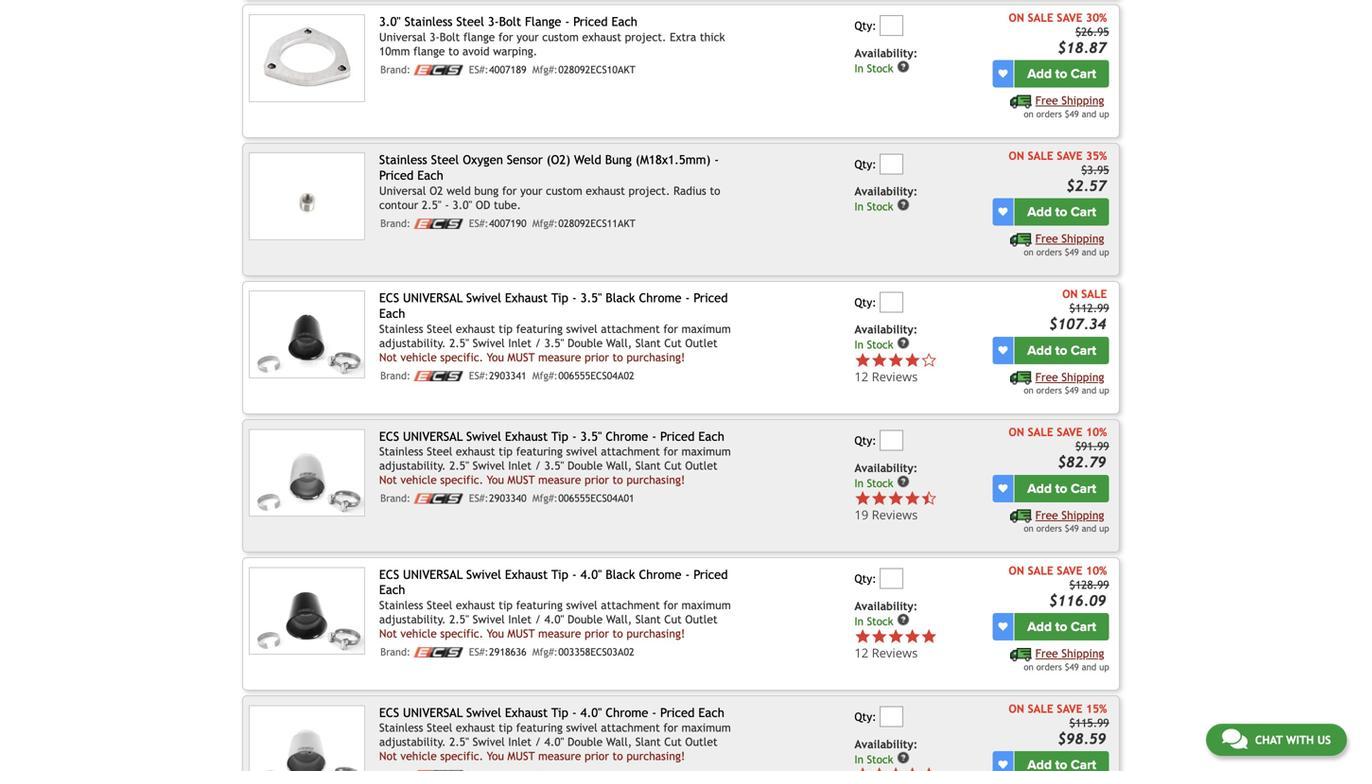 Task type: locate. For each thing, give the bounding box(es) containing it.
2 vertical spatial free shipping image
[[1011, 648, 1032, 661]]

free shipping image
[[1011, 95, 1032, 108], [1011, 510, 1032, 523]]

1 vertical spatial 12
[[855, 644, 869, 661]]

1 vertical spatial free shipping image
[[1011, 510, 1032, 523]]

5 save from the top
[[1057, 702, 1083, 715]]

3 universal from the top
[[403, 567, 463, 582]]

each inside the stainless steel oxygen sensor (o2) weld bung (m18x1.5mm) - priced each universal o2 weld bung for your custom exhaust project. radius to contour 2.5" - 3.0" od tube.
[[418, 168, 444, 183]]

swivel down ecs universal swivel exhaust tip - 4.0" chrome - priced each link
[[473, 736, 505, 749]]

0 vertical spatial universal
[[379, 30, 426, 43]]

3 cut from the top
[[665, 613, 682, 626]]

save up $128.99
[[1057, 564, 1083, 577]]

avoid
[[463, 44, 490, 58]]

2 vertical spatial add to wish list image
[[999, 760, 1008, 770]]

black down 006555ecs04a01
[[606, 567, 635, 582]]

availability: in stock
[[855, 46, 918, 75], [855, 185, 918, 213], [855, 323, 918, 351], [855, 461, 918, 490], [855, 599, 918, 628], [855, 738, 918, 766]]

od
[[476, 198, 491, 211]]

brand: for $18.87
[[381, 64, 411, 76]]

availability: in stock for $116.09
[[855, 599, 918, 628]]

$26.95
[[1076, 25, 1110, 38]]

exhaust inside ecs universal swivel exhaust tip - 3.5" chrome - priced each stainless steel exhaust tip featuring swivel attachment for maximum adjustability. 2.5" swivel inlet / 3.5" double wall, slant cut outlet not vehicle specific. you must measure prior to purchasing!
[[505, 429, 548, 444]]

measure up es#: 2918636 mfg#: 003358ecs03a02
[[538, 627, 581, 640]]

exhaust down 2903340
[[505, 567, 548, 582]]

double
[[568, 336, 603, 350], [568, 459, 603, 472], [568, 613, 603, 626], [568, 736, 603, 749]]

2 cut from the top
[[665, 459, 682, 472]]

save for $116.09
[[1057, 564, 1083, 577]]

2 wall, from the top
[[606, 459, 632, 472]]

up up $112.99
[[1100, 247, 1110, 257]]

/ inside ecs universal swivel exhaust tip - 3.5" chrome - priced each stainless steel exhaust tip featuring swivel attachment for maximum adjustability. 2.5" swivel inlet / 3.5" double wall, slant cut outlet not vehicle specific. you must measure prior to purchasing!
[[535, 459, 541, 472]]

brand: for $82.79
[[381, 493, 411, 505]]

sale
[[1028, 11, 1054, 24], [1028, 149, 1054, 162], [1082, 287, 1108, 301], [1028, 426, 1054, 439], [1028, 564, 1054, 577], [1028, 702, 1054, 715]]

half star image
[[921, 490, 938, 507]]

2 vertical spatial add to wish list image
[[999, 484, 1008, 493]]

tip down es#: 2903340 mfg#: 006555ecs04a01
[[552, 567, 569, 582]]

specific. inside ecs universal swivel exhaust tip - 4.0" chrome - priced each stainless steel exhaust tip featuring swivel attachment for maximum adjustability. 2.5" swivel inlet / 4.0" double wall, slant cut outlet not vehicle specific. you must measure prior to purchasing!
[[440, 750, 484, 763]]

attachment up 006555ecs04a02 at the top left
[[601, 322, 660, 335]]

1 cart from the top
[[1071, 66, 1097, 82]]

2 12 reviews from the top
[[855, 644, 918, 661]]

vehicle
[[401, 351, 437, 364], [401, 473, 437, 487], [401, 627, 437, 640], [401, 750, 437, 763]]

4 add from the top
[[1028, 481, 1052, 497]]

you
[[487, 351, 504, 364], [487, 473, 504, 487], [487, 627, 504, 640], [487, 750, 504, 763]]

6 stock from the top
[[867, 753, 894, 766]]

3 / from the top
[[535, 613, 541, 626]]

universal inside the 3.0" stainless steel 3-bolt flange - priced each universal 3-bolt flange for your custom exhaust project. extra thick 10mm flange to avoid warping.
[[379, 30, 426, 43]]

wall, up 006555ecs04a02 at the top left
[[606, 336, 632, 350]]

0 vertical spatial reviews
[[872, 368, 918, 385]]

flange
[[525, 14, 562, 29]]

qty: for $82.79
[[855, 434, 877, 447]]

1 vertical spatial 3.0"
[[453, 198, 473, 211]]

1 vertical spatial add to wish list image
[[999, 346, 1008, 355]]

and
[[1082, 109, 1097, 119], [1082, 247, 1097, 257], [1082, 385, 1097, 396], [1082, 524, 1097, 534], [1082, 662, 1097, 672]]

and for $2.57
[[1082, 247, 1097, 257]]

exhaust for $116.09
[[505, 567, 548, 582]]

3 add to cart from the top
[[1028, 342, 1097, 358]]

cart for $18.87
[[1071, 66, 1097, 82]]

your
[[517, 30, 539, 43], [520, 184, 543, 197]]

add to cart button for $116.09
[[1015, 613, 1110, 641]]

free down on sale save 35% $3.95 $2.57 at the right
[[1036, 232, 1059, 245]]

3 add to wish list image from the top
[[999, 484, 1008, 493]]

to right radius
[[710, 184, 721, 197]]

4 on from the top
[[1024, 524, 1034, 534]]

1 horizontal spatial flange
[[464, 30, 495, 43]]

sale for $107.34
[[1082, 287, 1108, 301]]

ecs universal swivel exhaust tip - 4.0" chrome - priced each stainless steel exhaust tip featuring swivel attachment for maximum adjustability. 2.5" swivel inlet / 4.0" double wall, slant cut outlet not vehicle specific. you must measure prior to purchasing!
[[379, 705, 731, 763]]

on inside the on sale save 10% $128.99 $116.09
[[1009, 564, 1025, 577]]

vehicle inside ecs universal swivel exhaust tip - 3.5" black chrome - priced each stainless steel exhaust tip featuring swivel attachment for maximum adjustability. 2.5" swivel inlet / 3.5" double wall, slant cut outlet not vehicle specific. you must measure prior to purchasing!
[[401, 351, 437, 364]]

featuring down ecs universal swivel exhaust tip - 4.0" black chrome - priced each link
[[516, 599, 563, 612]]

exhaust down 4007190 at the left
[[505, 291, 548, 305]]

save for $18.87
[[1057, 11, 1083, 24]]

0 vertical spatial bolt
[[499, 14, 521, 29]]

2 free shipping image from the top
[[1011, 510, 1032, 523]]

ecs for $82.79
[[379, 429, 399, 444]]

free down $82.79
[[1036, 509, 1059, 522]]

inlet up 2903340
[[508, 459, 532, 472]]

orders up on sale $112.99 $107.34
[[1037, 247, 1062, 257]]

inlet up 2903341
[[508, 336, 532, 350]]

$49 for $18.87
[[1065, 109, 1080, 119]]

orders up on sale save 15% $115.99 $98.59
[[1037, 662, 1062, 672]]

availability: in stock for $98.59
[[855, 738, 918, 766]]

cart for $2.57
[[1071, 204, 1097, 220]]

bolt up "warping."
[[499, 14, 521, 29]]

4 mfg#: from the top
[[533, 493, 558, 505]]

5 availability: in stock from the top
[[855, 599, 918, 628]]

add
[[1028, 66, 1052, 82], [1028, 204, 1052, 220], [1028, 342, 1052, 358], [1028, 481, 1052, 497], [1028, 619, 1052, 635]]

4 qty: from the top
[[855, 434, 877, 447]]

exhaust down 2918636
[[505, 705, 548, 720]]

tip inside ecs universal swivel exhaust tip - 3.5" chrome - priced each stainless steel exhaust tip featuring swivel attachment for maximum adjustability. 2.5" swivel inlet / 3.5" double wall, slant cut outlet not vehicle specific. you must measure prior to purchasing!
[[499, 445, 513, 458]]

exhaust
[[582, 30, 622, 43], [586, 184, 625, 197], [456, 322, 495, 335], [456, 445, 495, 458], [456, 599, 495, 612], [456, 721, 495, 735]]

es#: for $18.87
[[469, 64, 489, 76]]

2 free shipping image from the top
[[1011, 372, 1032, 385]]

reviews for $82.79
[[872, 506, 918, 523]]

add down on sale save 35% $3.95 $2.57 at the right
[[1028, 204, 1052, 220]]

003358ecs03a02
[[559, 646, 635, 658]]

3 free from the top
[[1036, 370, 1059, 384]]

0 vertical spatial your
[[517, 30, 539, 43]]

1 swivel from the top
[[566, 322, 598, 335]]

measure
[[538, 351, 581, 364], [538, 473, 581, 487], [538, 627, 581, 640], [538, 750, 581, 763]]

$49
[[1065, 109, 1080, 119], [1065, 247, 1080, 257], [1065, 385, 1080, 396], [1065, 524, 1080, 534], [1065, 662, 1080, 672]]

reviews
[[872, 368, 918, 385], [872, 506, 918, 523], [872, 644, 918, 661]]

-
[[565, 14, 570, 29], [715, 153, 719, 167], [445, 198, 449, 211], [572, 291, 577, 305], [686, 291, 690, 305], [572, 429, 577, 444], [652, 429, 657, 444], [572, 567, 577, 582], [686, 567, 690, 582], [572, 705, 577, 720], [652, 705, 657, 720]]

sale inside 'on sale save 30% $26.95 $18.87'
[[1028, 11, 1054, 24]]

on sale save 10% $128.99 $116.09
[[1009, 564, 1110, 609]]

4 save from the top
[[1057, 564, 1083, 577]]

double down ecs universal swivel exhaust tip - 4.0" chrome - priced each link
[[568, 736, 603, 749]]

4 free from the top
[[1036, 509, 1059, 522]]

double inside ecs universal swivel exhaust tip - 3.5" chrome - priced each stainless steel exhaust tip featuring swivel attachment for maximum adjustability. 2.5" swivel inlet / 3.5" double wall, slant cut outlet not vehicle specific. you must measure prior to purchasing!
[[568, 459, 603, 472]]

$49 up $115.99
[[1065, 662, 1080, 672]]

must inside ecs universal swivel exhaust tip - 4.0" black chrome - priced each stainless steel exhaust tip featuring swivel attachment for maximum adjustability. 2.5" swivel inlet / 4.0" double wall, slant cut outlet not vehicle specific. you must measure prior to purchasing!
[[508, 627, 535, 640]]

5 and from the top
[[1082, 662, 1097, 672]]

vehicle inside ecs universal swivel exhaust tip - 4.0" chrome - priced each stainless steel exhaust tip featuring swivel attachment for maximum adjustability. 2.5" swivel inlet / 4.0" double wall, slant cut outlet not vehicle specific. you must measure prior to purchasing!
[[401, 750, 437, 763]]

3 $49 from the top
[[1065, 385, 1080, 396]]

2 shipping from the top
[[1062, 232, 1105, 245]]

universal for $98.59
[[403, 705, 463, 720]]

qty: for $18.87
[[855, 19, 877, 32]]

free down $116.09
[[1036, 647, 1059, 660]]

1 vertical spatial black
[[606, 567, 635, 582]]

availability:
[[855, 46, 918, 60], [855, 185, 918, 198], [855, 323, 918, 336], [855, 461, 918, 474], [855, 599, 918, 613], [855, 738, 918, 751]]

exhaust inside ecs universal swivel exhaust tip - 3.5" black chrome - priced each stainless steel exhaust tip featuring swivel attachment for maximum adjustability. 2.5" swivel inlet / 3.5" double wall, slant cut outlet not vehicle specific. you must measure prior to purchasing!
[[456, 322, 495, 335]]

4 measure from the top
[[538, 750, 581, 763]]

swivel down 2903341
[[466, 429, 502, 444]]

up up 15%
[[1100, 662, 1110, 672]]

2903341
[[489, 370, 527, 382]]

purchasing!
[[627, 351, 685, 364], [627, 473, 685, 487], [627, 627, 685, 640], [627, 750, 685, 763]]

4 swivel from the top
[[566, 721, 598, 735]]

5 $49 from the top
[[1065, 662, 1080, 672]]

3 orders from the top
[[1037, 385, 1062, 396]]

5 shipping from the top
[[1062, 647, 1105, 660]]

2 mfg#: from the top
[[533, 218, 558, 229]]

es#2903340 - 006555ecs04a01 - ecs universal swivel exhaust tip - 3.5" chrome - priced each - stainless steel exhaust tip featuring swivel attachment for maximum adjustability. 2.5" swivel inlet / 3.5" double wall, slant cut outlet - ecs - audi bmw volkswagen mercedes benz mini porsche image
[[249, 429, 365, 517]]

ecs right es#2918636 - 003358ecs03a02 - ecs universal swivel exhaust tip - 4.0" black chrome - priced each - stainless steel exhaust tip featuring swivel attachment for maximum adjustability. 2.5" swivel inlet / 4.0" double wall, slant cut outlet - ecs - audi bmw volkswagen mercedes benz mini porsche image
[[379, 567, 399, 582]]

3.5" down 006555ecs04a02 at the top left
[[581, 429, 602, 444]]

swivel inside ecs universal swivel exhaust tip - 3.5" chrome - priced each stainless steel exhaust tip featuring swivel attachment for maximum adjustability. 2.5" swivel inlet / 3.5" double wall, slant cut outlet not vehicle specific. you must measure prior to purchasing!
[[566, 445, 598, 458]]

steel inside ecs universal swivel exhaust tip - 3.5" chrome - priced each stainless steel exhaust tip featuring swivel attachment for maximum adjustability. 2.5" swivel inlet / 3.5" double wall, slant cut outlet not vehicle specific. you must measure prior to purchasing!
[[427, 445, 453, 458]]

qty: for $116.09
[[855, 572, 877, 585]]

priced inside the stainless steel oxygen sensor (o2) weld bung (m18x1.5mm) - priced each universal o2 weld bung for your custom exhaust project. radius to contour 2.5" - 3.0" od tube.
[[379, 168, 414, 183]]

3 free shipping image from the top
[[1011, 648, 1032, 661]]

2 save from the top
[[1057, 149, 1083, 162]]

exhaust
[[505, 291, 548, 305], [505, 429, 548, 444], [505, 567, 548, 582], [505, 705, 548, 720]]

inlet
[[508, 336, 532, 350], [508, 459, 532, 472], [508, 613, 532, 626], [508, 736, 532, 749]]

1 cut from the top
[[665, 336, 682, 350]]

1 vertical spatial your
[[520, 184, 543, 197]]

1 black from the top
[[606, 291, 635, 305]]

universal inside ecs universal swivel exhaust tip - 4.0" chrome - priced each stainless steel exhaust tip featuring swivel attachment for maximum adjustability. 2.5" swivel inlet / 4.0" double wall, slant cut outlet not vehicle specific. you must measure prior to purchasing!
[[403, 705, 463, 720]]

3 outlet from the top
[[686, 613, 718, 626]]

on for $18.87
[[1024, 109, 1034, 119]]

mfg#: down the 3.0" stainless steel 3-bolt flange - priced each universal 3-bolt flange for your custom exhaust project. extra thick 10mm flange to avoid warping.
[[533, 64, 558, 76]]

wall,
[[606, 336, 632, 350], [606, 459, 632, 472], [606, 613, 632, 626], [606, 736, 632, 749]]

wall, up 003358ecs03a02
[[606, 613, 632, 626]]

universal up 'contour'
[[379, 184, 426, 197]]

15%
[[1086, 702, 1108, 715]]

universal inside ecs universal swivel exhaust tip - 4.0" black chrome - priced each stainless steel exhaust tip featuring swivel attachment for maximum adjustability. 2.5" swivel inlet / 4.0" double wall, slant cut outlet not vehicle specific. you must measure prior to purchasing!
[[403, 567, 463, 582]]

1 horizontal spatial 3-
[[488, 14, 499, 29]]

flange right 10mm at the top left
[[414, 44, 445, 58]]

/ down ecs universal swivel exhaust tip - 3.5" chrome - priced each link in the bottom of the page
[[535, 459, 541, 472]]

add to wish list image for $116.09
[[999, 622, 1008, 632]]

star image
[[905, 352, 921, 368], [888, 490, 905, 507], [905, 490, 921, 507], [855, 628, 871, 645], [871, 628, 888, 645], [888, 628, 905, 645], [905, 628, 921, 645], [855, 767, 871, 771], [888, 767, 905, 771], [921, 767, 938, 771]]

shipping for $82.79
[[1062, 509, 1105, 522]]

1 inlet from the top
[[508, 336, 532, 350]]

featuring down ecs universal swivel exhaust tip - 3.5" chrome - priced each link in the bottom of the page
[[516, 445, 563, 458]]

save inside on sale save 35% $3.95 $2.57
[[1057, 149, 1083, 162]]

$49 up $128.99
[[1065, 524, 1080, 534]]

es#4007190 - 028092ecs11akt - stainless steel oxygen sensor (o2) weld bung (m18x1.5mm) - priced each - universal o2 weld bung for your custom exhaust project. radius to contour 2.5" - 3.0" od tube. - ecs - audi bmw volkswagen mercedes benz mini porsche image
[[249, 153, 365, 240]]

1 vertical spatial bolt
[[440, 30, 460, 43]]

availability: for $82.79
[[855, 461, 918, 474]]

slant inside ecs universal swivel exhaust tip - 3.5" chrome - priced each stainless steel exhaust tip featuring swivel attachment for maximum adjustability. 2.5" swivel inlet / 3.5" double wall, slant cut outlet not vehicle specific. you must measure prior to purchasing!
[[636, 459, 661, 472]]

4 shipping from the top
[[1062, 509, 1105, 522]]

black down the 028092ecs11akt
[[606, 291, 635, 305]]

thick
[[700, 30, 725, 43]]

19 reviews link
[[855, 490, 990, 523], [855, 506, 938, 523]]

add to wish list image
[[999, 69, 1008, 79], [999, 622, 1008, 632], [999, 760, 1008, 770]]

add to cart down $116.09
[[1028, 619, 1097, 635]]

attachment inside ecs universal swivel exhaust tip - 3.5" black chrome - priced each stainless steel exhaust tip featuring swivel attachment for maximum adjustability. 2.5" swivel inlet / 3.5" double wall, slant cut outlet not vehicle specific. you must measure prior to purchasing!
[[601, 322, 660, 335]]

to down $18.87
[[1056, 66, 1068, 82]]

1 tip from the top
[[499, 322, 513, 335]]

star image
[[855, 352, 871, 368], [871, 352, 888, 368], [888, 352, 905, 368], [855, 490, 871, 507], [871, 490, 888, 507], [921, 628, 938, 645], [871, 767, 888, 771], [905, 767, 921, 771]]

30%
[[1086, 11, 1108, 24]]

free shipping image down on sale save 35% $3.95 $2.57 at the right
[[1011, 233, 1032, 247]]

1 vertical spatial universal
[[379, 184, 426, 197]]

sensor
[[507, 153, 543, 167]]

1 es#: from the top
[[469, 64, 489, 76]]

chrome inside ecs universal swivel exhaust tip - 4.0" black chrome - priced each stainless steel exhaust tip featuring swivel attachment for maximum adjustability. 2.5" swivel inlet / 4.0" double wall, slant cut outlet not vehicle specific. you must measure prior to purchasing!
[[639, 567, 682, 582]]

2 specific. from the top
[[440, 473, 484, 487]]

1 add to cart button from the top
[[1015, 60, 1110, 88]]

free shipping image down on sale save 10% $91.99 $82.79
[[1011, 510, 1032, 523]]

1 vertical spatial 12 reviews
[[855, 644, 918, 661]]

3 measure from the top
[[538, 627, 581, 640]]

3- down 3.0" stainless steel 3-bolt flange - priced each link
[[430, 30, 440, 43]]

stock for $116.09
[[867, 615, 894, 628]]

tip up 2903340
[[499, 445, 513, 458]]

$115.99
[[1070, 716, 1110, 729]]

0 vertical spatial 12 reviews
[[855, 368, 918, 385]]

1 orders from the top
[[1037, 109, 1062, 119]]

black inside ecs universal swivel exhaust tip - 3.5" black chrome - priced each stainless steel exhaust tip featuring swivel attachment for maximum adjustability. 2.5" swivel inlet / 3.5" double wall, slant cut outlet not vehicle specific. you must measure prior to purchasing!
[[606, 291, 635, 305]]

universal up 10mm at the top left
[[379, 30, 426, 43]]

ecs - corporate logo image
[[414, 65, 463, 75], [414, 218, 463, 229], [414, 371, 463, 381], [414, 494, 463, 504], [414, 647, 463, 658]]

swivel
[[466, 291, 502, 305], [473, 336, 505, 350], [466, 429, 502, 444], [473, 459, 505, 472], [466, 567, 502, 582], [473, 613, 505, 626], [466, 705, 502, 720], [473, 736, 505, 749]]

on for $107.34
[[1063, 287, 1078, 301]]

vehicle inside ecs universal swivel exhaust tip - 4.0" black chrome - priced each stainless steel exhaust tip featuring swivel attachment for maximum adjustability. 2.5" swivel inlet / 4.0" double wall, slant cut outlet not vehicle specific. you must measure prior to purchasing!
[[401, 627, 437, 640]]

3 featuring from the top
[[516, 599, 563, 612]]

2 outlet from the top
[[686, 459, 718, 472]]

2.5"
[[422, 198, 442, 211], [450, 336, 469, 350], [450, 459, 469, 472], [450, 613, 469, 626], [450, 736, 469, 749]]

1 prior from the top
[[585, 351, 609, 364]]

question sign image
[[897, 60, 911, 73], [897, 337, 911, 350], [897, 475, 911, 488], [897, 613, 911, 626], [897, 751, 911, 765]]

1 horizontal spatial bolt
[[499, 14, 521, 29]]

add to cart down $107.34
[[1028, 342, 1097, 358]]

maximum inside ecs universal swivel exhaust tip - 4.0" black chrome - priced each stainless steel exhaust tip featuring swivel attachment for maximum adjustability. 2.5" swivel inlet / 4.0" double wall, slant cut outlet not vehicle specific. you must measure prior to purchasing!
[[682, 599, 731, 612]]

purchasing! inside ecs universal swivel exhaust tip - 4.0" chrome - priced each stainless steel exhaust tip featuring swivel attachment for maximum adjustability. 2.5" swivel inlet / 4.0" double wall, slant cut outlet not vehicle specific. you must measure prior to purchasing!
[[627, 750, 685, 763]]

flange
[[464, 30, 495, 43], [414, 44, 445, 58]]

4 es#: from the top
[[469, 493, 489, 505]]

swivel down ecs universal swivel exhaust tip - 4.0" chrome - priced each link
[[566, 721, 598, 735]]

specific. inside ecs universal swivel exhaust tip - 3.5" chrome - priced each stainless steel exhaust tip featuring swivel attachment for maximum adjustability. 2.5" swivel inlet / 3.5" double wall, slant cut outlet not vehicle specific. you must measure prior to purchasing!
[[440, 473, 484, 487]]

question sign image for $107.34
[[897, 337, 911, 350]]

tip
[[552, 291, 569, 305], [552, 429, 569, 444], [552, 567, 569, 582], [552, 705, 569, 720]]

3- up avoid
[[488, 14, 499, 29]]

ecs inside ecs universal swivel exhaust tip - 3.5" black chrome - priced each stainless steel exhaust tip featuring swivel attachment for maximum adjustability. 2.5" swivel inlet / 3.5" double wall, slant cut outlet not vehicle specific. you must measure prior to purchasing!
[[379, 291, 399, 305]]

$2.57
[[1067, 178, 1107, 195]]

1 vertical spatial 3-
[[430, 30, 440, 43]]

0 vertical spatial custom
[[543, 30, 579, 43]]

ecs universal swivel exhaust tip - 4.0" black chrome - priced each link
[[379, 567, 728, 597]]

add to cart down $82.79
[[1028, 481, 1097, 497]]

19
[[855, 506, 869, 523]]

0 vertical spatial free shipping image
[[1011, 233, 1032, 247]]

exhaust down ecs universal swivel exhaust tip - 4.0" chrome - priced each link
[[456, 721, 495, 735]]

mfg#: for $18.87
[[533, 64, 558, 76]]

4 $49 from the top
[[1065, 524, 1080, 534]]

for inside ecs universal swivel exhaust tip - 3.5" black chrome - priced each stainless steel exhaust tip featuring swivel attachment for maximum adjustability. 2.5" swivel inlet / 3.5" double wall, slant cut outlet not vehicle specific. you must measure prior to purchasing!
[[664, 322, 678, 335]]

ecs - corporate logo image down o2
[[414, 218, 463, 229]]

10% up $128.99
[[1086, 564, 1108, 577]]

must up 2903340
[[508, 473, 535, 487]]

swivel down ecs universal swivel exhaust tip - 3.5" black chrome - priced each link
[[566, 322, 598, 335]]

project. inside the 3.0" stainless steel 3-bolt flange - priced each universal 3-bolt flange for your custom exhaust project. extra thick 10mm flange to avoid warping.
[[625, 30, 667, 43]]

35%
[[1086, 149, 1108, 162]]

3 tip from the top
[[552, 567, 569, 582]]

3 swivel from the top
[[566, 599, 598, 612]]

ecs for $98.59
[[379, 705, 399, 720]]

cart for $107.34
[[1071, 342, 1097, 358]]

es#: left 2903340
[[469, 493, 489, 505]]

prior up 006555ecs04a02 at the top left
[[585, 351, 609, 364]]

free down $107.34
[[1036, 370, 1059, 384]]

$98.59
[[1058, 730, 1107, 747]]

2 measure from the top
[[538, 473, 581, 487]]

0 vertical spatial 3.0"
[[379, 14, 401, 29]]

2 vertical spatial reviews
[[872, 644, 918, 661]]

prior inside ecs universal swivel exhaust tip - 3.5" chrome - priced each stainless steel exhaust tip featuring swivel attachment for maximum adjustability. 2.5" swivel inlet / 3.5" double wall, slant cut outlet not vehicle specific. you must measure prior to purchasing!
[[585, 473, 609, 487]]

you up 2903340
[[487, 473, 504, 487]]

ecs right es#2903340 - 006555ecs04a01 - ecs universal swivel exhaust tip - 3.5" chrome - priced each - stainless steel exhaust tip featuring swivel attachment for maximum adjustability. 2.5" swivel inlet / 3.5" double wall, slant cut outlet - ecs - audi bmw volkswagen mercedes benz mini porsche "image"
[[379, 429, 399, 444]]

0 vertical spatial black
[[606, 291, 635, 305]]

each
[[379, 306, 405, 321]]

tip for $107.34
[[552, 291, 569, 305]]

tip inside ecs universal swivel exhaust tip - 3.5" black chrome - priced each stainless steel exhaust tip featuring swivel attachment for maximum adjustability. 2.5" swivel inlet / 3.5" double wall, slant cut outlet not vehicle specific. you must measure prior to purchasing!
[[499, 322, 513, 335]]

1 12 reviews link from the top
[[855, 352, 990, 385]]

double up 006555ecs04a02 at the top left
[[568, 336, 603, 350]]

2 prior from the top
[[585, 473, 609, 487]]

must
[[508, 351, 535, 364], [508, 473, 535, 487], [508, 627, 535, 640], [508, 750, 535, 763]]

1 vertical spatial flange
[[414, 44, 445, 58]]

chrome inside ecs universal swivel exhaust tip - 3.5" black chrome - priced each stainless steel exhaust tip featuring swivel attachment for maximum adjustability. 2.5" swivel inlet / 3.5" double wall, slant cut outlet not vehicle specific. you must measure prior to purchasing!
[[639, 291, 682, 305]]

$49 for $116.09
[[1065, 662, 1080, 672]]

sale inside on sale $112.99 $107.34
[[1082, 287, 1108, 301]]

10% up $91.99
[[1086, 426, 1108, 439]]

10%
[[1086, 426, 1108, 439], [1086, 564, 1108, 577]]

3 12 reviews link from the top
[[855, 628, 990, 661]]

stock for $107.34
[[867, 339, 894, 351]]

chrome inside ecs universal swivel exhaust tip - 3.5" chrome - priced each stainless steel exhaust tip featuring swivel attachment for maximum adjustability. 2.5" swivel inlet / 3.5" double wall, slant cut outlet not vehicle specific. you must measure prior to purchasing!
[[606, 429, 649, 444]]

not down each
[[379, 351, 397, 364]]

2 reviews from the top
[[872, 506, 918, 523]]

1 add from the top
[[1028, 66, 1052, 82]]

1 save from the top
[[1057, 11, 1083, 24]]

up for $2.57
[[1100, 247, 1110, 257]]

4.0" up es#: 2918636 mfg#: 003358ecs03a02
[[545, 613, 564, 626]]

2 up from the top
[[1100, 247, 1110, 257]]

universal inside ecs universal swivel exhaust tip - 3.5" chrome - priced each stainless steel exhaust tip featuring swivel attachment for maximum adjustability. 2.5" swivel inlet / 3.5" double wall, slant cut outlet not vehicle specific. you must measure prior to purchasing!
[[403, 429, 463, 444]]

add to cart
[[1028, 66, 1097, 82], [1028, 204, 1097, 220], [1028, 342, 1097, 358], [1028, 481, 1097, 497], [1028, 619, 1097, 635]]

10% inside the on sale save 10% $128.99 $116.09
[[1086, 564, 1108, 577]]

steel inside ecs universal swivel exhaust tip - 3.5" black chrome - priced each stainless steel exhaust tip featuring swivel attachment for maximum adjustability. 2.5" swivel inlet / 3.5" double wall, slant cut outlet not vehicle specific. you must measure prior to purchasing!
[[427, 322, 453, 335]]

shipping down $82.79
[[1062, 509, 1105, 522]]

each inside the 3.0" stainless steel 3-bolt flange - priced each universal 3-bolt flange for your custom exhaust project. extra thick 10mm flange to avoid warping.
[[612, 14, 638, 29]]

warping.
[[493, 44, 538, 58]]

None text field
[[880, 15, 904, 36], [880, 154, 904, 174], [880, 430, 904, 451], [880, 568, 904, 589], [880, 706, 904, 727], [880, 15, 904, 36], [880, 154, 904, 174], [880, 430, 904, 451], [880, 568, 904, 589], [880, 706, 904, 727]]

reviews for $116.09
[[872, 644, 918, 661]]

4 must from the top
[[508, 750, 535, 763]]

free shipping on orders $49 and up
[[1024, 94, 1110, 119], [1024, 232, 1110, 257], [1024, 370, 1110, 396], [1024, 509, 1110, 534], [1024, 647, 1110, 672]]

2 must from the top
[[508, 473, 535, 487]]

4 cart from the top
[[1071, 481, 1097, 497]]

priced
[[574, 14, 608, 29], [379, 168, 414, 183], [694, 291, 728, 305], [661, 429, 695, 444], [694, 567, 728, 582], [661, 705, 695, 720]]

1 brand: from the top
[[381, 64, 411, 76]]

1 $49 from the top
[[1065, 109, 1080, 119]]

1 ecs - corporate logo image from the top
[[414, 65, 463, 75]]

slant
[[636, 336, 661, 350], [636, 459, 661, 472], [636, 613, 661, 626], [636, 736, 661, 749]]

prior
[[585, 351, 609, 364], [585, 473, 609, 487], [585, 627, 609, 640], [585, 750, 609, 763]]

4 and from the top
[[1082, 524, 1097, 534]]

on sale save 15% $115.99 $98.59
[[1009, 702, 1110, 747]]

wall, up 006555ecs04a01
[[606, 459, 632, 472]]

outlet inside ecs universal swivel exhaust tip - 4.0" black chrome - priced each stainless steel exhaust tip featuring swivel attachment for maximum adjustability. 2.5" swivel inlet / 4.0" double wall, slant cut outlet not vehicle specific. you must measure prior to purchasing!
[[686, 613, 718, 626]]

adjustability. inside ecs universal swivel exhaust tip - 3.5" chrome - priced each stainless steel exhaust tip featuring swivel attachment for maximum adjustability. 2.5" swivel inlet / 3.5" double wall, slant cut outlet not vehicle specific. you must measure prior to purchasing!
[[379, 459, 446, 472]]

12 reviews link
[[855, 352, 990, 385], [855, 368, 938, 385], [855, 628, 990, 661], [855, 644, 938, 661]]

black inside ecs universal swivel exhaust tip - 4.0" black chrome - priced each stainless steel exhaust tip featuring swivel attachment for maximum adjustability. 2.5" swivel inlet / 4.0" double wall, slant cut outlet not vehicle specific. you must measure prior to purchasing!
[[606, 567, 635, 582]]

cut inside ecs universal swivel exhaust tip - 3.5" chrome - priced each stainless steel exhaust tip featuring swivel attachment for maximum adjustability. 2.5" swivel inlet / 3.5" double wall, slant cut outlet not vehicle specific. you must measure prior to purchasing!
[[665, 459, 682, 472]]

you inside ecs universal swivel exhaust tip - 3.5" black chrome - priced each stainless steel exhaust tip featuring swivel attachment for maximum adjustability. 2.5" swivel inlet / 3.5" double wall, slant cut outlet not vehicle specific. you must measure prior to purchasing!
[[487, 351, 504, 364]]

outlet inside ecs universal swivel exhaust tip - 3.5" chrome - priced each stainless steel exhaust tip featuring swivel attachment for maximum adjustability. 2.5" swivel inlet / 3.5" double wall, slant cut outlet not vehicle specific. you must measure prior to purchasing!
[[686, 459, 718, 472]]

0 horizontal spatial 3.0"
[[379, 14, 401, 29]]

1 / from the top
[[535, 336, 541, 350]]

project.
[[625, 30, 667, 43], [629, 184, 670, 197]]

and up $91.99
[[1082, 385, 1097, 396]]

/
[[535, 336, 541, 350], [535, 459, 541, 472], [535, 613, 541, 626], [535, 736, 541, 749]]

2.5" inside the stainless steel oxygen sensor (o2) weld bung (m18x1.5mm) - priced each universal o2 weld bung for your custom exhaust project. radius to contour 2.5" - 3.0" od tube.
[[422, 198, 442, 211]]

3.5" down the 028092ecs11akt
[[581, 291, 602, 305]]

0 vertical spatial 12
[[855, 368, 869, 385]]

sale for $116.09
[[1028, 564, 1054, 577]]

bung
[[474, 184, 499, 197]]

1 vertical spatial custom
[[546, 184, 583, 197]]

0 vertical spatial add to wish list image
[[999, 207, 1008, 217]]

your inside the stainless steel oxygen sensor (o2) weld bung (m18x1.5mm) - priced each universal o2 weld bung for your custom exhaust project. radius to contour 2.5" - 3.0" od tube.
[[520, 184, 543, 197]]

on for $82.79
[[1024, 524, 1034, 534]]

free shipping on orders $49 and up down $107.34
[[1024, 370, 1110, 396]]

ecs - corporate logo image for $18.87
[[414, 65, 463, 75]]

add to wish list image
[[999, 207, 1008, 217], [999, 346, 1008, 355], [999, 484, 1008, 493]]

to
[[449, 44, 459, 58], [1056, 66, 1068, 82], [710, 184, 721, 197], [1056, 204, 1068, 220], [1056, 342, 1068, 358], [613, 351, 623, 364], [613, 473, 623, 487], [1056, 481, 1068, 497], [1056, 619, 1068, 635], [613, 627, 623, 640], [613, 750, 623, 763]]

sale inside on sale save 35% $3.95 $2.57
[[1028, 149, 1054, 162]]

add to cart for $107.34
[[1028, 342, 1097, 358]]

1 add to wish list image from the top
[[999, 207, 1008, 217]]

steel inside ecs universal swivel exhaust tip - 4.0" chrome - priced each stainless steel exhaust tip featuring swivel attachment for maximum adjustability. 2.5" swivel inlet / 4.0" double wall, slant cut outlet not vehicle specific. you must measure prior to purchasing!
[[427, 721, 453, 735]]

exhaust inside ecs universal swivel exhaust tip - 3.5" black chrome - priced each stainless steel exhaust tip featuring swivel attachment for maximum adjustability. 2.5" swivel inlet / 3.5" double wall, slant cut outlet not vehicle specific. you must measure prior to purchasing!
[[505, 291, 548, 305]]

0 vertical spatial 10%
[[1086, 426, 1108, 439]]

cart for $82.79
[[1071, 481, 1097, 497]]

specific.
[[440, 351, 484, 364], [440, 473, 484, 487], [440, 627, 484, 640], [440, 750, 484, 763]]

tip down es#: 4007190 mfg#: 028092ecs11akt
[[552, 291, 569, 305]]

free shipping on orders $49 and up for $82.79
[[1024, 509, 1110, 534]]

1 vertical spatial 10%
[[1086, 564, 1108, 577]]

1 vertical spatial free shipping image
[[1011, 372, 1032, 385]]

2 not from the top
[[379, 473, 397, 487]]

3 exhaust from the top
[[505, 567, 548, 582]]

on
[[1009, 11, 1025, 24], [1009, 149, 1025, 162], [1063, 287, 1078, 301], [1009, 426, 1025, 439], [1009, 564, 1025, 577], [1009, 702, 1025, 715]]

exhaust up 2918636
[[456, 599, 495, 612]]

to up 006555ecs04a02 at the top left
[[613, 351, 623, 364]]

3.5"
[[581, 291, 602, 305], [545, 336, 564, 350], [581, 429, 602, 444], [545, 459, 564, 472]]

to up 006555ecs04a01
[[613, 473, 623, 487]]

save inside on sale save 10% $91.99 $82.79
[[1057, 426, 1083, 439]]

each inside ecs universal swivel exhaust tip - 4.0" chrome - priced each stainless steel exhaust tip featuring swivel attachment for maximum adjustability. 2.5" swivel inlet / 4.0" double wall, slant cut outlet not vehicle specific. you must measure prior to purchasing!
[[699, 705, 725, 720]]

attachment inside ecs universal swivel exhaust tip - 4.0" chrome - priced each stainless steel exhaust tip featuring swivel attachment for maximum adjustability. 2.5" swivel inlet / 4.0" double wall, slant cut outlet not vehicle specific. you must measure prior to purchasing!
[[601, 721, 660, 735]]

on sale save 30% $26.95 $18.87
[[1009, 11, 1110, 56]]

mfg#: for $82.79
[[533, 493, 558, 505]]

free shipping image down 'on sale save 30% $26.95 $18.87'
[[1011, 95, 1032, 108]]

tube.
[[494, 198, 521, 211]]

double inside ecs universal swivel exhaust tip - 3.5" black chrome - priced each stainless steel exhaust tip featuring swivel attachment for maximum adjustability. 2.5" swivel inlet / 3.5" double wall, slant cut outlet not vehicle specific. you must measure prior to purchasing!
[[568, 336, 603, 350]]

on up on sale save 35% $3.95 $2.57 at the right
[[1024, 109, 1034, 119]]

1 free shipping image from the top
[[1011, 95, 1032, 108]]

exhaust up 028092ecs10akt
[[582, 30, 622, 43]]

chrome
[[639, 291, 682, 305], [606, 429, 649, 444], [639, 567, 682, 582], [606, 705, 649, 720]]

attachment
[[601, 322, 660, 335], [601, 445, 660, 458], [601, 599, 660, 612], [601, 721, 660, 735]]

0 vertical spatial free shipping image
[[1011, 95, 1032, 108]]

ecs right the es#2918635 - 003358ecs03a01 - ecs universal swivel exhaust tip - 4.0" chrome - priced each - stainless steel exhaust tip featuring swivel attachment for maximum adjustability. 2.5" swivel inlet / 4.0" double wall, slant cut outlet - ecs - audi bmw volkswagen mercedes benz mini porsche image
[[379, 705, 399, 720]]

wall, down ecs universal swivel exhaust tip - 4.0" chrome - priced each link
[[606, 736, 632, 749]]

None text field
[[880, 292, 904, 313]]

sale inside on sale save 10% $91.99 $82.79
[[1028, 426, 1054, 439]]

on sale save 10% $91.99 $82.79
[[1009, 426, 1110, 471]]

3 specific. from the top
[[440, 627, 484, 640]]

priced inside ecs universal swivel exhaust tip - 4.0" black chrome - priced each stainless steel exhaust tip featuring swivel attachment for maximum adjustability. 2.5" swivel inlet / 4.0" double wall, slant cut outlet not vehicle specific. you must measure prior to purchasing!
[[694, 567, 728, 582]]

0 vertical spatial project.
[[625, 30, 667, 43]]

shipping down $116.09
[[1062, 647, 1105, 660]]

universal
[[403, 291, 463, 305], [403, 429, 463, 444], [403, 567, 463, 582], [403, 705, 463, 720]]

4 availability: in stock from the top
[[855, 461, 918, 490]]

ecs inside ecs universal swivel exhaust tip - 4.0" black chrome - priced each stainless steel exhaust tip featuring swivel attachment for maximum adjustability. 2.5" swivel inlet / 4.0" double wall, slant cut outlet not vehicle specific. you must measure prior to purchasing!
[[379, 567, 399, 582]]

in for $107.34
[[855, 339, 864, 351]]

contour
[[379, 198, 419, 211]]

attachment up 006555ecs04a01
[[601, 445, 660, 458]]

double inside ecs universal swivel exhaust tip - 4.0" black chrome - priced each stainless steel exhaust tip featuring swivel attachment for maximum adjustability. 2.5" swivel inlet / 4.0" double wall, slant cut outlet not vehicle specific. you must measure prior to purchasing!
[[568, 613, 603, 626]]

on for $18.87
[[1009, 11, 1025, 24]]

3 question sign image from the top
[[897, 475, 911, 488]]

empty star image
[[921, 352, 938, 368]]

sale for $18.87
[[1028, 11, 1054, 24]]

2 and from the top
[[1082, 247, 1097, 257]]

mfg#: for $116.09
[[533, 646, 558, 658]]

swivel inside ecs universal swivel exhaust tip - 4.0" black chrome - priced each stainless steel exhaust tip featuring swivel attachment for maximum adjustability. 2.5" swivel inlet / 4.0" double wall, slant cut outlet not vehicle specific. you must measure prior to purchasing!
[[566, 599, 598, 612]]

shipping for $116.09
[[1062, 647, 1105, 660]]

1 qty: from the top
[[855, 19, 877, 32]]

stock
[[867, 62, 894, 75], [867, 200, 894, 213], [867, 339, 894, 351], [867, 477, 894, 490], [867, 615, 894, 628], [867, 753, 894, 766]]

add for $107.34
[[1028, 342, 1052, 358]]

1 vertical spatial reviews
[[872, 506, 918, 523]]

- inside the 3.0" stainless steel 3-bolt flange - priced each universal 3-bolt flange for your custom exhaust project. extra thick 10mm flange to avoid warping.
[[565, 14, 570, 29]]

free shipping on orders $49 and up up 15%
[[1024, 647, 1110, 672]]

free shipping image up on sale save 10% $91.99 $82.79
[[1011, 372, 1032, 385]]

es#: left 2918636
[[469, 646, 489, 658]]

featuring down ecs universal swivel exhaust tip - 3.5" black chrome - priced each link
[[516, 322, 563, 335]]

cut
[[665, 336, 682, 350], [665, 459, 682, 472], [665, 613, 682, 626], [665, 736, 682, 749]]

add to wish list image for $82.79
[[999, 484, 1008, 493]]

4 brand: from the top
[[381, 493, 411, 505]]

3 add to wish list image from the top
[[999, 760, 1008, 770]]

2 ecs from the top
[[379, 429, 399, 444]]

0 vertical spatial add to wish list image
[[999, 69, 1008, 79]]

not right es#2903340 - 006555ecs04a01 - ecs universal swivel exhaust tip - 3.5" chrome - priced each - stainless steel exhaust tip featuring swivel attachment for maximum adjustability. 2.5" swivel inlet / 3.5" double wall, slant cut outlet - ecs - audi bmw volkswagen mercedes benz mini porsche "image"
[[379, 473, 397, 487]]

up for $116.09
[[1100, 662, 1110, 672]]

$128.99
[[1070, 578, 1110, 591]]

1 vertical spatial add to wish list image
[[999, 622, 1008, 632]]

2903340
[[489, 493, 527, 505]]

2 orders from the top
[[1037, 247, 1062, 257]]

qty: for $2.57
[[855, 157, 877, 171]]

5 on from the top
[[1024, 662, 1034, 672]]

4 add to cart button from the top
[[1015, 475, 1110, 502]]

availability: in stock for $107.34
[[855, 323, 918, 351]]

4 not from the top
[[379, 750, 397, 763]]

prior up 006555ecs04a01
[[585, 473, 609, 487]]

orders
[[1037, 109, 1062, 119], [1037, 247, 1062, 257], [1037, 385, 1062, 396], [1037, 524, 1062, 534], [1037, 662, 1062, 672]]

swivel up 2903341
[[473, 336, 505, 350]]

up
[[1100, 109, 1110, 119], [1100, 247, 1110, 257], [1100, 385, 1110, 396], [1100, 524, 1110, 534], [1100, 662, 1110, 672]]

project. inside the stainless steel oxygen sensor (o2) weld bung (m18x1.5mm) - priced each universal o2 weld bung for your custom exhaust project. radius to contour 2.5" - 3.0" od tube.
[[629, 184, 670, 197]]

4 ecs from the top
[[379, 705, 399, 720]]

4 exhaust from the top
[[505, 705, 548, 720]]

1 horizontal spatial 3.0"
[[453, 198, 473, 211]]

wall, inside ecs universal swivel exhaust tip - 3.5" black chrome - priced each stainless steel exhaust tip featuring swivel attachment for maximum adjustability. 2.5" swivel inlet / 3.5" double wall, slant cut outlet not vehicle specific. you must measure prior to purchasing!
[[606, 336, 632, 350]]

orders for $116.09
[[1037, 662, 1062, 672]]

exhaust for $98.59
[[505, 705, 548, 720]]

12 reviews
[[855, 368, 918, 385], [855, 644, 918, 661]]

4007190
[[489, 218, 527, 229]]

on inside on sale save 35% $3.95 $2.57
[[1009, 149, 1025, 162]]

5 up from the top
[[1100, 662, 1110, 672]]

cart down $82.79
[[1071, 481, 1097, 497]]

must down ecs universal swivel exhaust tip - 4.0" chrome - priced each link
[[508, 750, 535, 763]]

12
[[855, 368, 869, 385], [855, 644, 869, 661]]

save up $26.95
[[1057, 11, 1083, 24]]

each
[[612, 14, 638, 29], [418, 168, 444, 183], [699, 429, 725, 444], [379, 583, 405, 597], [699, 705, 725, 720]]

free for $107.34
[[1036, 370, 1059, 384]]

$116.09
[[1050, 592, 1107, 609]]

2 attachment from the top
[[601, 445, 660, 458]]

tip for $82.79
[[552, 429, 569, 444]]

3 availability: in stock from the top
[[855, 323, 918, 351]]

up up 35%
[[1100, 109, 1110, 119]]

3 purchasing! from the top
[[627, 627, 685, 640]]

bolt
[[499, 14, 521, 29], [440, 30, 460, 43]]

availability: for $98.59
[[855, 738, 918, 751]]

for inside ecs universal swivel exhaust tip - 4.0" black chrome - priced each stainless steel exhaust tip featuring swivel attachment for maximum adjustability. 2.5" swivel inlet / 4.0" double wall, slant cut outlet not vehicle specific. you must measure prior to purchasing!
[[664, 599, 678, 612]]

free shipping image
[[1011, 233, 1032, 247], [1011, 372, 1032, 385], [1011, 648, 1032, 661]]

stainless inside the 3.0" stainless steel 3-bolt flange - priced each universal 3-bolt flange for your custom exhaust project. extra thick 10mm flange to avoid warping.
[[405, 14, 453, 29]]

on
[[1024, 109, 1034, 119], [1024, 247, 1034, 257], [1024, 385, 1034, 396], [1024, 524, 1034, 534], [1024, 662, 1034, 672]]

2 featuring from the top
[[516, 445, 563, 458]]

ecs - corporate logo image left 2918636
[[414, 647, 463, 658]]

cart
[[1071, 66, 1097, 82], [1071, 204, 1097, 220], [1071, 342, 1097, 358], [1071, 481, 1097, 497], [1071, 619, 1097, 635]]

free shipping on orders $49 and up for $2.57
[[1024, 232, 1110, 257]]

qty:
[[855, 19, 877, 32], [855, 157, 877, 171], [855, 296, 877, 309], [855, 434, 877, 447], [855, 572, 877, 585], [855, 710, 877, 723]]

4 ecs - corporate logo image from the top
[[414, 494, 463, 504]]

2 double from the top
[[568, 459, 603, 472]]

1 tip from the top
[[552, 291, 569, 305]]

us
[[1318, 733, 1332, 747]]

tip up 2903341
[[499, 322, 513, 335]]

vehicle inside ecs universal swivel exhaust tip - 3.5" chrome - priced each stainless steel exhaust tip featuring swivel attachment for maximum adjustability. 2.5" swivel inlet / 3.5" double wall, slant cut outlet not vehicle specific. you must measure prior to purchasing!
[[401, 473, 437, 487]]

add to cart button
[[1015, 60, 1110, 88], [1015, 198, 1110, 226], [1015, 337, 1110, 364], [1015, 475, 1110, 502], [1015, 613, 1110, 641]]

you inside ecs universal swivel exhaust tip - 3.5" chrome - priced each stainless steel exhaust tip featuring swivel attachment for maximum adjustability. 2.5" swivel inlet / 3.5" double wall, slant cut outlet not vehicle specific. you must measure prior to purchasing!
[[487, 473, 504, 487]]

free shipping image for $18.87
[[1011, 95, 1032, 108]]

specific. inside ecs universal swivel exhaust tip - 3.5" black chrome - priced each stainless steel exhaust tip featuring swivel attachment for maximum adjustability. 2.5" swivel inlet / 3.5" double wall, slant cut outlet not vehicle specific. you must measure prior to purchasing!
[[440, 351, 484, 364]]

4 slant from the top
[[636, 736, 661, 749]]

to up 003358ecs03a02
[[613, 627, 623, 640]]

tip
[[499, 322, 513, 335], [499, 445, 513, 458], [499, 599, 513, 612], [499, 721, 513, 735]]

1 vertical spatial project.
[[629, 184, 670, 197]]

in for $98.59
[[855, 753, 864, 766]]

add for $116.09
[[1028, 619, 1052, 635]]

tip down es#: 2903341 mfg#: 006555ecs04a02
[[552, 429, 569, 444]]

mfg#:
[[533, 64, 558, 76], [533, 218, 558, 229], [533, 370, 558, 382], [533, 493, 558, 505], [533, 646, 558, 658]]

add to cart button down $116.09
[[1015, 613, 1110, 641]]

10% for $82.79
[[1086, 426, 1108, 439]]



Task type: describe. For each thing, give the bounding box(es) containing it.
up for $82.79
[[1100, 524, 1110, 534]]

2 in from the top
[[855, 200, 864, 213]]

and for $116.09
[[1082, 662, 1097, 672]]

free shipping on orders $49 and up for $116.09
[[1024, 647, 1110, 672]]

free shipping image for $2.57
[[1011, 233, 1032, 247]]

1 availability: from the top
[[855, 46, 918, 60]]

4007189
[[489, 64, 527, 76]]

cart for $116.09
[[1071, 619, 1097, 635]]

swivel inside ecs universal swivel exhaust tip - 4.0" chrome - priced each stainless steel exhaust tip featuring swivel attachment for maximum adjustability. 2.5" swivel inlet / 4.0" double wall, slant cut outlet not vehicle specific. you must measure prior to purchasing!
[[566, 721, 598, 735]]

$91.99
[[1076, 440, 1110, 453]]

es#: for $82.79
[[469, 493, 489, 505]]

universal for $107.34
[[403, 291, 463, 305]]

2 stock from the top
[[867, 200, 894, 213]]

1 reviews from the top
[[872, 368, 918, 385]]

2 19 reviews link from the top
[[855, 506, 938, 523]]

featuring inside ecs universal swivel exhaust tip - 3.5" chrome - priced each stainless steel exhaust tip featuring swivel attachment for maximum adjustability. 2.5" swivel inlet / 3.5" double wall, slant cut outlet not vehicle specific. you must measure prior to purchasing!
[[516, 445, 563, 458]]

with
[[1287, 733, 1315, 747]]

universal for $116.09
[[403, 567, 463, 582]]

steel inside the stainless steel oxygen sensor (o2) weld bung (m18x1.5mm) - priced each universal o2 weld bung for your custom exhaust project. radius to contour 2.5" - 3.0" od tube.
[[431, 153, 459, 167]]

4.0" down 003358ecs03a02
[[581, 705, 602, 720]]

featuring inside ecs universal swivel exhaust tip - 4.0" chrome - priced each stainless steel exhaust tip featuring swivel attachment for maximum adjustability. 2.5" swivel inlet / 4.0" double wall, slant cut outlet not vehicle specific. you must measure prior to purchasing!
[[516, 721, 563, 735]]

slant inside ecs universal swivel exhaust tip - 4.0" black chrome - priced each stainless steel exhaust tip featuring swivel attachment for maximum adjustability. 2.5" swivel inlet / 4.0" double wall, slant cut outlet not vehicle specific. you must measure prior to purchasing!
[[636, 613, 661, 626]]

exhaust inside ecs universal swivel exhaust tip - 3.5" chrome - priced each stainless steel exhaust tip featuring swivel attachment for maximum adjustability. 2.5" swivel inlet / 3.5" double wall, slant cut outlet not vehicle specific. you must measure prior to purchasing!
[[456, 445, 495, 458]]

adjustability. inside ecs universal swivel exhaust tip - 4.0" chrome - priced each stainless steel exhaust tip featuring swivel attachment for maximum adjustability. 2.5" swivel inlet / 4.0" double wall, slant cut outlet not vehicle specific. you must measure prior to purchasing!
[[379, 736, 446, 749]]

stainless steel oxygen sensor (o2) weld bung (m18x1.5mm) - priced each link
[[379, 153, 719, 183]]

stainless steel oxygen sensor (o2) weld bung (m18x1.5mm) - priced each universal o2 weld bung for your custom exhaust project. radius to contour 2.5" - 3.0" od tube.
[[379, 153, 721, 211]]

3 and from the top
[[1082, 385, 1097, 396]]

ecs universal swivel exhaust tip - 4.0" chrome - priced each link
[[379, 705, 725, 720]]

custom inside the 3.0" stainless steel 3-bolt flange - priced each universal 3-bolt flange for your custom exhaust project. extra thick 10mm flange to avoid warping.
[[543, 30, 579, 43]]

(m18x1.5mm)
[[636, 153, 711, 167]]

ecs universal swivel exhaust tip - 3.5" chrome - priced each stainless steel exhaust tip featuring swivel attachment for maximum adjustability. 2.5" swivel inlet / 3.5" double wall, slant cut outlet not vehicle specific. you must measure prior to purchasing!
[[379, 429, 731, 487]]

orders for $82.79
[[1037, 524, 1062, 534]]

4.0" down 006555ecs04a01
[[581, 567, 602, 582]]

0 vertical spatial flange
[[464, 30, 495, 43]]

slant inside ecs universal swivel exhaust tip - 4.0" chrome - priced each stainless steel exhaust tip featuring swivel attachment for maximum adjustability. 2.5" swivel inlet / 4.0" double wall, slant cut outlet not vehicle specific. you must measure prior to purchasing!
[[636, 736, 661, 749]]

free shipping on orders $49 and up for $18.87
[[1024, 94, 1110, 119]]

for inside the stainless steel oxygen sensor (o2) weld bung (m18x1.5mm) - priced each universal o2 weld bung for your custom exhaust project. radius to contour 2.5" - 3.0" od tube.
[[502, 184, 517, 197]]

prior inside ecs universal swivel exhaust tip - 4.0" chrome - priced each stainless steel exhaust tip featuring swivel attachment for maximum adjustability. 2.5" swivel inlet / 4.0" double wall, slant cut outlet not vehicle specific. you must measure prior to purchasing!
[[585, 750, 609, 763]]

o2
[[430, 184, 443, 197]]

add to wish list image for $18.87
[[999, 69, 1008, 79]]

$82.79
[[1058, 454, 1107, 471]]

3 qty: from the top
[[855, 296, 877, 309]]

tip for $98.59
[[552, 705, 569, 720]]

0 horizontal spatial 3-
[[430, 30, 440, 43]]

to inside ecs universal swivel exhaust tip - 3.5" chrome - priced each stainless steel exhaust tip featuring swivel attachment for maximum adjustability. 2.5" swivel inlet / 3.5" double wall, slant cut outlet not vehicle specific. you must measure prior to purchasing!
[[613, 473, 623, 487]]

oxygen
[[463, 153, 503, 167]]

priced inside ecs universal swivel exhaust tip - 4.0" chrome - priced each stainless steel exhaust tip featuring swivel attachment for maximum adjustability. 2.5" swivel inlet / 4.0" double wall, slant cut outlet not vehicle specific. you must measure prior to purchasing!
[[661, 705, 695, 720]]

on for $2.57
[[1024, 247, 1034, 257]]

add for $18.87
[[1028, 66, 1052, 82]]

adjustability. inside ecs universal swivel exhaust tip - 4.0" black chrome - priced each stainless steel exhaust tip featuring swivel attachment for maximum adjustability. 2.5" swivel inlet / 4.0" double wall, slant cut outlet not vehicle specific. you must measure prior to purchasing!
[[379, 613, 446, 626]]

availability: in stock for $82.79
[[855, 461, 918, 490]]

question sign image for $98.59
[[897, 751, 911, 765]]

es#: for $116.09
[[469, 646, 489, 658]]

ecs universal swivel exhaust tip - 3.5" black chrome - priced each link
[[379, 291, 728, 321]]

up for $18.87
[[1100, 109, 1110, 119]]

wall, inside ecs universal swivel exhaust tip - 4.0" black chrome - priced each stainless steel exhaust tip featuring swivel attachment for maximum adjustability. 2.5" swivel inlet / 4.0" double wall, slant cut outlet not vehicle specific. you must measure prior to purchasing!
[[606, 613, 632, 626]]

measure inside ecs universal swivel exhaust tip - 4.0" black chrome - priced each stainless steel exhaust tip featuring swivel attachment for maximum adjustability. 2.5" swivel inlet / 4.0" double wall, slant cut outlet not vehicle specific. you must measure prior to purchasing!
[[538, 627, 581, 640]]

0 horizontal spatial flange
[[414, 44, 445, 58]]

006555ecs04a01
[[559, 493, 635, 505]]

sale for $82.79
[[1028, 426, 1054, 439]]

12 reviews for $107.34
[[855, 368, 918, 385]]

on for $116.09
[[1009, 564, 1025, 577]]

028092ecs10akt
[[559, 64, 636, 76]]

6 qty: from the top
[[855, 710, 877, 723]]

outlet inside ecs universal swivel exhaust tip - 4.0" chrome - priced each stainless steel exhaust tip featuring swivel attachment for maximum adjustability. 2.5" swivel inlet / 4.0" double wall, slant cut outlet not vehicle specific. you must measure prior to purchasing!
[[686, 736, 718, 749]]

each inside ecs universal swivel exhaust tip - 4.0" black chrome - priced each stainless steel exhaust tip featuring swivel attachment for maximum adjustability. 2.5" swivel inlet / 4.0" double wall, slant cut outlet not vehicle specific. you must measure prior to purchasing!
[[379, 583, 405, 597]]

priced inside ecs universal swivel exhaust tip - 3.5" black chrome - priced each stainless steel exhaust tip featuring swivel attachment for maximum adjustability. 2.5" swivel inlet / 3.5" double wall, slant cut outlet not vehicle specific. you must measure prior to purchasing!
[[694, 291, 728, 305]]

on inside on sale save 15% $115.99 $98.59
[[1009, 702, 1025, 715]]

1 question sign image from the top
[[897, 60, 911, 73]]

free shipping image for $107.34
[[1011, 372, 1032, 385]]

19 reviews
[[855, 506, 918, 523]]

slant inside ecs universal swivel exhaust tip - 3.5" black chrome - priced each stainless steel exhaust tip featuring swivel attachment for maximum adjustability. 2.5" swivel inlet / 3.5" double wall, slant cut outlet not vehicle specific. you must measure prior to purchasing!
[[636, 336, 661, 350]]

to down $107.34
[[1056, 342, 1068, 358]]

swivel down 4007190 at the left
[[466, 291, 502, 305]]

exhaust inside the stainless steel oxygen sensor (o2) weld bung (m18x1.5mm) - priced each universal o2 weld bung for your custom exhaust project. radius to contour 2.5" - 3.0" od tube.
[[586, 184, 625, 197]]

orders for $2.57
[[1037, 247, 1062, 257]]

es#2903341 - 006555ecs04a02 - ecs universal swivel exhaust tip - 3.5" black chrome - priced each - stainless steel exhaust tip featuring swivel attachment for maximum adjustability. 2.5" swivel inlet / 3.5" double wall, slant cut outlet - ecs - audi bmw volkswagen mercedes benz mini porsche image
[[249, 291, 365, 379]]

10mm
[[379, 44, 410, 58]]

on for $116.09
[[1024, 662, 1034, 672]]

brand: for $2.57
[[381, 218, 411, 229]]

tip inside ecs universal swivel exhaust tip - 4.0" black chrome - priced each stainless steel exhaust tip featuring swivel attachment for maximum adjustability. 2.5" swivel inlet / 4.0" double wall, slant cut outlet not vehicle specific. you must measure prior to purchasing!
[[499, 599, 513, 612]]

shipping for $2.57
[[1062, 232, 1105, 245]]

2918636
[[489, 646, 527, 658]]

2 availability: in stock from the top
[[855, 185, 918, 213]]

measure inside ecs universal swivel exhaust tip - 4.0" chrome - priced each stainless steel exhaust tip featuring swivel attachment for maximum adjustability. 2.5" swivel inlet / 4.0" double wall, slant cut outlet not vehicle specific. you must measure prior to purchasing!
[[538, 750, 581, 763]]

universal for $82.79
[[403, 429, 463, 444]]

stainless inside the stainless steel oxygen sensor (o2) weld bung (m18x1.5mm) - priced each universal o2 weld bung for your custom exhaust project. radius to contour 2.5" - 3.0" od tube.
[[379, 153, 427, 167]]

to inside the stainless steel oxygen sensor (o2) weld bung (m18x1.5mm) - priced each universal o2 weld bung for your custom exhaust project. radius to contour 2.5" - 3.0" od tube.
[[710, 184, 721, 197]]

add to cart for $2.57
[[1028, 204, 1097, 220]]

each for $2.57
[[418, 168, 444, 183]]

not inside ecs universal swivel exhaust tip - 4.0" chrome - priced each stainless steel exhaust tip featuring swivel attachment for maximum adjustability. 2.5" swivel inlet / 4.0" double wall, slant cut outlet not vehicle specific. you must measure prior to purchasing!
[[379, 750, 397, 763]]

for inside ecs universal swivel exhaust tip - 4.0" chrome - priced each stainless steel exhaust tip featuring swivel attachment for maximum adjustability. 2.5" swivel inlet / 4.0" double wall, slant cut outlet not vehicle specific. you must measure prior to purchasing!
[[664, 721, 678, 735]]

to inside the 3.0" stainless steel 3-bolt flange - priced each universal 3-bolt flange for your custom exhaust project. extra thick 10mm flange to avoid warping.
[[449, 44, 459, 58]]

inlet inside ecs universal swivel exhaust tip - 4.0" black chrome - priced each stainless steel exhaust tip featuring swivel attachment for maximum adjustability. 2.5" swivel inlet / 4.0" double wall, slant cut outlet not vehicle specific. you must measure prior to purchasing!
[[508, 613, 532, 626]]

question sign image for $116.09
[[897, 613, 911, 626]]

3.5" up es#: 2903341 mfg#: 006555ecs04a02
[[545, 336, 564, 350]]

3 es#: from the top
[[469, 370, 489, 382]]

to down $82.79
[[1056, 481, 1068, 497]]

adjustability. inside ecs universal swivel exhaust tip - 3.5" black chrome - priced each stainless steel exhaust tip featuring swivel attachment for maximum adjustability. 2.5" swivel inlet / 3.5" double wall, slant cut outlet not vehicle specific. you must measure prior to purchasing!
[[379, 336, 446, 350]]

1 19 reviews link from the top
[[855, 490, 990, 523]]

question sign image
[[897, 198, 911, 212]]

028092ecs11akt
[[559, 218, 636, 229]]

swivel inside ecs universal swivel exhaust tip - 3.5" black chrome - priced each stainless steel exhaust tip featuring swivel attachment for maximum adjustability. 2.5" swivel inlet / 3.5" double wall, slant cut outlet not vehicle specific. you must measure prior to purchasing!
[[566, 322, 598, 335]]

to down $116.09
[[1056, 619, 1068, 635]]

es#: 2903340 mfg#: 006555ecs04a01
[[469, 493, 635, 505]]

3.0" stainless steel 3-bolt flange - priced each link
[[379, 14, 638, 29]]

0 vertical spatial 3-
[[488, 14, 499, 29]]

ecs - corporate logo image for $82.79
[[414, 494, 463, 504]]

3 mfg#: from the top
[[533, 370, 558, 382]]

chat with us
[[1256, 733, 1332, 747]]

radius
[[674, 184, 707, 197]]

to down $2.57
[[1056, 204, 1068, 220]]

you inside ecs universal swivel exhaust tip - 4.0" black chrome - priced each stainless steel exhaust tip featuring swivel attachment for maximum adjustability. 2.5" swivel inlet / 4.0" double wall, slant cut outlet not vehicle specific. you must measure prior to purchasing!
[[487, 627, 504, 640]]

universal inside the stainless steel oxygen sensor (o2) weld bung (m18x1.5mm) - priced each universal o2 weld bung for your custom exhaust project. radius to contour 2.5" - 3.0" od tube.
[[379, 184, 426, 197]]

es#4007189 - 028092ecs10akt -  3.0" stainless steel 3-bolt flange - priced each - universal 3-bolt flange for your custom exhaust project. extra thick 10mm flange to avoid warping. - ecs - audi bmw volkswagen mercedes benz mini porsche image
[[249, 14, 365, 102]]

wall, inside ecs universal swivel exhaust tip - 4.0" chrome - priced each stainless steel exhaust tip featuring swivel attachment for maximum adjustability. 2.5" swivel inlet / 4.0" double wall, slant cut outlet not vehicle specific. you must measure prior to purchasing!
[[606, 736, 632, 749]]

measure inside ecs universal swivel exhaust tip - 3.5" chrome - priced each stainless steel exhaust tip featuring swivel attachment for maximum adjustability. 2.5" swivel inlet / 3.5" double wall, slant cut outlet not vehicle specific. you must measure prior to purchasing!
[[538, 473, 581, 487]]

ecs universal swivel exhaust tip - 4.0" black chrome - priced each stainless steel exhaust tip featuring swivel attachment for maximum adjustability. 2.5" swivel inlet / 4.0" double wall, slant cut outlet not vehicle specific. you must measure prior to purchasing!
[[379, 567, 731, 640]]

3 on from the top
[[1024, 385, 1034, 396]]

ecs universal swivel exhaust tip - 3.5" chrome - priced each link
[[379, 429, 725, 444]]

3.5" down ecs universal swivel exhaust tip - 3.5" chrome - priced each link in the bottom of the page
[[545, 459, 564, 472]]

steel inside the 3.0" stainless steel 3-bolt flange - priced each universal 3-bolt flange for your custom exhaust project. extra thick 10mm flange to avoid warping.
[[456, 14, 485, 29]]

save inside on sale save 15% $115.99 $98.59
[[1057, 702, 1083, 715]]

availability: for $116.09
[[855, 599, 918, 613]]

must inside ecs universal swivel exhaust tip - 3.5" chrome - priced each stainless steel exhaust tip featuring swivel attachment for maximum adjustability. 2.5" swivel inlet / 3.5" double wall, slant cut outlet not vehicle specific. you must measure prior to purchasing!
[[508, 473, 535, 487]]

add to wish list image for $2.57
[[999, 207, 1008, 217]]

swivel down 2918636
[[466, 705, 502, 720]]

not inside ecs universal swivel exhaust tip - 4.0" black chrome - priced each stainless steel exhaust tip featuring swivel attachment for maximum adjustability. 2.5" swivel inlet / 4.0" double wall, slant cut outlet not vehicle specific. you must measure prior to purchasing!
[[379, 627, 397, 640]]

measure inside ecs universal swivel exhaust tip - 3.5" black chrome - priced each stainless steel exhaust tip featuring swivel attachment for maximum adjustability. 2.5" swivel inlet / 3.5" double wall, slant cut outlet not vehicle specific. you must measure prior to purchasing!
[[538, 351, 581, 364]]

chat
[[1256, 733, 1283, 747]]

006555ecs04a02
[[559, 370, 635, 382]]

es#: 4007189 mfg#: 028092ecs10akt
[[469, 64, 636, 76]]

3.0" stainless steel 3-bolt flange - priced each universal 3-bolt flange for your custom exhaust project. extra thick 10mm flange to avoid warping.
[[379, 14, 725, 58]]

ecs - corporate logo image for $116.09
[[414, 647, 463, 658]]

must inside ecs universal swivel exhaust tip - 3.5" black chrome - priced each stainless steel exhaust tip featuring swivel attachment for maximum adjustability. 2.5" swivel inlet / 3.5" double wall, slant cut outlet not vehicle specific. you must measure prior to purchasing!
[[508, 351, 535, 364]]

free for $82.79
[[1036, 509, 1059, 522]]

2 12 reviews link from the top
[[855, 368, 938, 385]]

es#2918635 - 003358ecs03a01 - ecs universal swivel exhaust tip - 4.0" chrome - priced each - stainless steel exhaust tip featuring swivel attachment for maximum adjustability. 2.5" swivel inlet / 4.0" double wall, slant cut outlet - ecs - audi bmw volkswagen mercedes benz mini porsche image
[[249, 705, 365, 771]]

inlet inside ecs universal swivel exhaust tip - 3.5" chrome - priced each stainless steel exhaust tip featuring swivel attachment for maximum adjustability. 2.5" swivel inlet / 3.5" double wall, slant cut outlet not vehicle specific. you must measure prior to purchasing!
[[508, 459, 532, 472]]

tip inside ecs universal swivel exhaust tip - 4.0" chrome - priced each stainless steel exhaust tip featuring swivel attachment for maximum adjustability. 2.5" swivel inlet / 4.0" double wall, slant cut outlet not vehicle specific. you must measure prior to purchasing!
[[499, 721, 513, 735]]

on for $2.57
[[1009, 149, 1025, 162]]

extra
[[670, 30, 697, 43]]

not inside ecs universal swivel exhaust tip - 3.5" chrome - priced each stainless steel exhaust tip featuring swivel attachment for maximum adjustability. 2.5" swivel inlet / 3.5" double wall, slant cut outlet not vehicle specific. you must measure prior to purchasing!
[[379, 473, 397, 487]]

2.5" inside ecs universal swivel exhaust tip - 3.5" chrome - priced each stainless steel exhaust tip featuring swivel attachment for maximum adjustability. 2.5" swivel inlet / 3.5" double wall, slant cut outlet not vehicle specific. you must measure prior to purchasing!
[[450, 459, 469, 472]]

es#2918636 - 003358ecs03a02 - ecs universal swivel exhaust tip - 4.0" black chrome - priced each - stainless steel exhaust tip featuring swivel attachment for maximum adjustability. 2.5" swivel inlet / 4.0" double wall, slant cut outlet - ecs - audi bmw volkswagen mercedes benz mini porsche image
[[249, 567, 365, 655]]

2.5" inside ecs universal swivel exhaust tip - 4.0" chrome - priced each stainless steel exhaust tip featuring swivel attachment for maximum adjustability. 2.5" swivel inlet / 4.0" double wall, slant cut outlet not vehicle specific. you must measure prior to purchasing!
[[450, 736, 469, 749]]

ecs for $107.34
[[379, 291, 399, 305]]

free shipping image for $116.09
[[1011, 648, 1032, 661]]

0 horizontal spatial bolt
[[440, 30, 460, 43]]

and for $18.87
[[1082, 109, 1097, 119]]

cut inside ecs universal swivel exhaust tip - 3.5" black chrome - priced each stainless steel exhaust tip featuring swivel attachment for maximum adjustability. 2.5" swivel inlet / 3.5" double wall, slant cut outlet not vehicle specific. you must measure prior to purchasing!
[[665, 336, 682, 350]]

purchasing! inside ecs universal swivel exhaust tip - 3.5" chrome - priced each stainless steel exhaust tip featuring swivel attachment for maximum adjustability. 2.5" swivel inlet / 3.5" double wall, slant cut outlet not vehicle specific. you must measure prior to purchasing!
[[627, 473, 685, 487]]

add to cart button for $82.79
[[1015, 475, 1110, 502]]

in for $82.79
[[855, 477, 864, 490]]

outlet inside ecs universal swivel exhaust tip - 3.5" black chrome - priced each stainless steel exhaust tip featuring swivel attachment for maximum adjustability. 2.5" swivel inlet / 3.5" double wall, slant cut outlet not vehicle specific. you must measure prior to purchasing!
[[686, 336, 718, 350]]

(o2)
[[547, 153, 571, 167]]

your inside the 3.0" stainless steel 3-bolt flange - priced each universal 3-bolt flange for your custom exhaust project. extra thick 10mm flange to avoid warping.
[[517, 30, 539, 43]]

1 in from the top
[[855, 62, 864, 75]]

1 stock from the top
[[867, 62, 894, 75]]

10% for $116.09
[[1086, 564, 1108, 577]]

not inside ecs universal swivel exhaust tip - 3.5" black chrome - priced each stainless steel exhaust tip featuring swivel attachment for maximum adjustability. 2.5" swivel inlet / 3.5" double wall, slant cut outlet not vehicle specific. you must measure prior to purchasing!
[[379, 351, 397, 364]]

brand: for $116.09
[[381, 646, 411, 658]]

free for $2.57
[[1036, 232, 1059, 245]]

inlet inside ecs universal swivel exhaust tip - 4.0" chrome - priced each stainless steel exhaust tip featuring swivel attachment for maximum adjustability. 2.5" swivel inlet / 4.0" double wall, slant cut outlet not vehicle specific. you must measure prior to purchasing!
[[508, 736, 532, 749]]

4 12 reviews link from the top
[[855, 644, 938, 661]]

stock for $98.59
[[867, 753, 894, 766]]

$3.95
[[1082, 163, 1110, 177]]

stainless inside ecs universal swivel exhaust tip - 3.5" chrome - priced each stainless steel exhaust tip featuring swivel attachment for maximum adjustability. 2.5" swivel inlet / 3.5" double wall, slant cut outlet not vehicle specific. you must measure prior to purchasing!
[[379, 445, 424, 458]]

add for $2.57
[[1028, 204, 1052, 220]]

$107.34
[[1050, 316, 1107, 333]]

chat with us link
[[1206, 724, 1348, 756]]

on sale $112.99 $107.34
[[1050, 287, 1110, 333]]

sale for $2.57
[[1028, 149, 1054, 162]]

add to cart button for $107.34
[[1015, 337, 1110, 364]]

custom inside the stainless steel oxygen sensor (o2) weld bung (m18x1.5mm) - priced each universal o2 weld bung for your custom exhaust project. radius to contour 2.5" - 3.0" od tube.
[[546, 184, 583, 197]]

4.0" down ecs universal swivel exhaust tip - 4.0" chrome - priced each link
[[545, 736, 564, 749]]

specific. inside ecs universal swivel exhaust tip - 4.0" black chrome - priced each stainless steel exhaust tip featuring swivel attachment for maximum adjustability. 2.5" swivel inlet / 4.0" double wall, slant cut outlet not vehicle specific. you must measure prior to purchasing!
[[440, 627, 484, 640]]

12 for $107.34
[[855, 368, 869, 385]]

purchasing! inside ecs universal swivel exhaust tip - 3.5" black chrome - priced each stainless steel exhaust tip featuring swivel attachment for maximum adjustability. 2.5" swivel inlet / 3.5" double wall, slant cut outlet not vehicle specific. you must measure prior to purchasing!
[[627, 351, 685, 364]]

black for $116.09
[[606, 567, 635, 582]]

swivel up 2918636
[[473, 613, 505, 626]]

swivel down 2903340
[[466, 567, 502, 582]]

on for $82.79
[[1009, 426, 1025, 439]]

add for $82.79
[[1028, 481, 1052, 497]]

/ inside ecs universal swivel exhaust tip - 4.0" chrome - priced each stainless steel exhaust tip featuring swivel attachment for maximum adjustability. 2.5" swivel inlet / 4.0" double wall, slant cut outlet not vehicle specific. you must measure prior to purchasing!
[[535, 736, 541, 749]]

bung
[[605, 153, 632, 167]]

on sale save 35% $3.95 $2.57
[[1009, 149, 1110, 195]]

priced inside ecs universal swivel exhaust tip - 3.5" chrome - priced each stainless steel exhaust tip featuring swivel attachment for maximum adjustability. 2.5" swivel inlet / 3.5" double wall, slant cut outlet not vehicle specific. you must measure prior to purchasing!
[[661, 429, 695, 444]]

add to cart for $18.87
[[1028, 66, 1097, 82]]

ecs universal swivel exhaust tip - 3.5" black chrome - priced each stainless steel exhaust tip featuring swivel attachment for maximum adjustability. 2.5" swivel inlet / 3.5" double wall, slant cut outlet not vehicle specific. you must measure prior to purchasing!
[[379, 291, 731, 364]]

to inside ecs universal swivel exhaust tip - 4.0" black chrome - priced each stainless steel exhaust tip featuring swivel attachment for maximum adjustability. 2.5" swivel inlet / 4.0" double wall, slant cut outlet not vehicle specific. you must measure prior to purchasing!
[[613, 627, 623, 640]]

swivel up 2903340
[[473, 459, 505, 472]]

maximum inside ecs universal swivel exhaust tip - 4.0" chrome - priced each stainless steel exhaust tip featuring swivel attachment for maximum adjustability. 2.5" swivel inlet / 4.0" double wall, slant cut outlet not vehicle specific. you must measure prior to purchasing!
[[682, 721, 731, 735]]

es#: 2903341 mfg#: 006555ecs04a02
[[469, 370, 635, 382]]

prior inside ecs universal swivel exhaust tip - 4.0" black chrome - priced each stainless steel exhaust tip featuring swivel attachment for maximum adjustability. 2.5" swivel inlet / 4.0" double wall, slant cut outlet not vehicle specific. you must measure prior to purchasing!
[[585, 627, 609, 640]]

free for $116.09
[[1036, 647, 1059, 660]]

add to cart button for $2.57
[[1015, 198, 1110, 226]]

save for $82.79
[[1057, 426, 1083, 439]]

exhaust for $82.79
[[505, 429, 548, 444]]

purchasing! inside ecs universal swivel exhaust tip - 4.0" black chrome - priced each stainless steel exhaust tip featuring swivel attachment for maximum adjustability. 2.5" swivel inlet / 4.0" double wall, slant cut outlet not vehicle specific. you must measure prior to purchasing!
[[627, 627, 685, 640]]

12 for $116.09
[[855, 644, 869, 661]]

mfg#: for $2.57
[[533, 218, 558, 229]]

$112.99
[[1070, 302, 1110, 315]]

availability: for $107.34
[[855, 323, 918, 336]]

and for $82.79
[[1082, 524, 1097, 534]]

stainless inside ecs universal swivel exhaust tip - 4.0" chrome - priced each stainless steel exhaust tip featuring swivel attachment for maximum adjustability. 2.5" swivel inlet / 4.0" double wall, slant cut outlet not vehicle specific. you must measure prior to purchasing!
[[379, 721, 424, 735]]

$18.87
[[1058, 39, 1107, 56]]

comments image
[[1223, 728, 1248, 750]]

es#: 4007190 mfg#: 028092ecs11akt
[[469, 218, 636, 229]]

each for $98.59
[[699, 705, 725, 720]]

ecs - corporate logo image for $2.57
[[414, 218, 463, 229]]

for inside ecs universal swivel exhaust tip - 3.5" chrome - priced each stainless steel exhaust tip featuring swivel attachment for maximum adjustability. 2.5" swivel inlet / 3.5" double wall, slant cut outlet not vehicle specific. you must measure prior to purchasing!
[[664, 445, 678, 458]]

orders for $18.87
[[1037, 109, 1062, 119]]

ecs for $116.09
[[379, 567, 399, 582]]

es#: 2918636 mfg#: 003358ecs03a02
[[469, 646, 635, 658]]

2.5" inside ecs universal swivel exhaust tip - 3.5" black chrome - priced each stainless steel exhaust tip featuring swivel attachment for maximum adjustability. 2.5" swivel inlet / 3.5" double wall, slant cut outlet not vehicle specific. you must measure prior to purchasing!
[[450, 336, 469, 350]]

free shipping on orders $49 and up for $107.34
[[1024, 370, 1110, 396]]

es#: for $2.57
[[469, 218, 489, 229]]

1 availability: in stock from the top
[[855, 46, 918, 75]]

3 up from the top
[[1100, 385, 1110, 396]]

3.0" inside the stainless steel oxygen sensor (o2) weld bung (m18x1.5mm) - priced each universal o2 weld bung for your custom exhaust project. radius to contour 2.5" - 3.0" od tube.
[[453, 198, 473, 211]]

3 ecs - corporate logo image from the top
[[414, 371, 463, 381]]

3 brand: from the top
[[381, 370, 411, 382]]

cut inside ecs universal swivel exhaust tip - 4.0" chrome - priced each stainless steel exhaust tip featuring swivel attachment for maximum adjustability. 2.5" swivel inlet / 4.0" double wall, slant cut outlet not vehicle specific. you must measure prior to purchasing!
[[665, 736, 682, 749]]

exhaust for $107.34
[[505, 291, 548, 305]]

black for $107.34
[[606, 291, 635, 305]]

chrome inside ecs universal swivel exhaust tip - 4.0" chrome - priced each stainless steel exhaust tip featuring swivel attachment for maximum adjustability. 2.5" swivel inlet / 4.0" double wall, slant cut outlet not vehicle specific. you must measure prior to purchasing!
[[606, 705, 649, 720]]

weld
[[447, 184, 471, 197]]

in for $116.09
[[855, 615, 864, 628]]

wall, inside ecs universal swivel exhaust tip - 3.5" chrome - priced each stainless steel exhaust tip featuring swivel attachment for maximum adjustability. 2.5" swivel inlet / 3.5" double wall, slant cut outlet not vehicle specific. you must measure prior to purchasing!
[[606, 459, 632, 472]]

exhaust inside the 3.0" stainless steel 3-bolt flange - priced each universal 3-bolt flange for your custom exhaust project. extra thick 10mm flange to avoid warping.
[[582, 30, 622, 43]]

shipping for $107.34
[[1062, 370, 1105, 384]]

each for $82.79
[[699, 429, 725, 444]]

shipping for $18.87
[[1062, 94, 1105, 107]]

2 availability: from the top
[[855, 185, 918, 198]]

weld
[[574, 153, 602, 167]]



Task type: vqa. For each thing, say whether or not it's contained in the screenshot.
bottommost Free Shipping icon
yes



